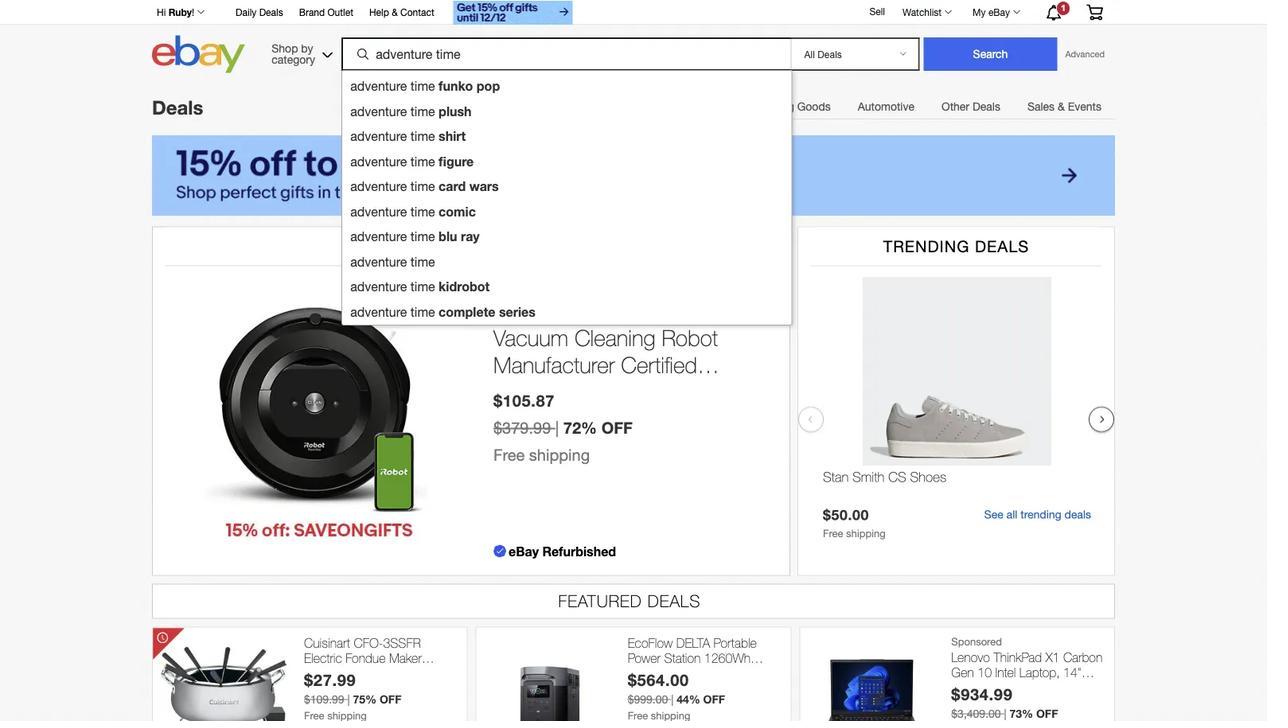 Task type: describe. For each thing, give the bounding box(es) containing it.
adventure for card wars
[[351, 179, 407, 194]]

16
[[1070, 681, 1084, 696]]

card
[[439, 179, 466, 194]]

e5
[[645, 298, 670, 324]]

adventure for comic
[[351, 204, 407, 219]]

hi
[[157, 6, 166, 18]]

adventure time kidrobot
[[351, 279, 490, 294]]

adventure for blu ray
[[351, 229, 407, 244]]

help & contact
[[369, 6, 435, 18]]

daily
[[236, 6, 257, 18]]

sporting goods link
[[738, 91, 845, 123]]

brand
[[299, 6, 325, 18]]

featured deals
[[558, 591, 701, 611]]

trending deals
[[884, 237, 1030, 255]]

help
[[369, 6, 389, 18]]

0 vertical spatial shipping
[[529, 446, 590, 465]]

deals for daily deals
[[259, 6, 283, 18]]

trending
[[884, 237, 970, 255]]

shop by category
[[272, 41, 315, 66]]

0 horizontal spatial free shipping
[[494, 446, 590, 465]]

lenovo
[[952, 650, 990, 665]]

adventure time
[[351, 254, 435, 269]]

stan smith cs shoes link
[[823, 469, 1092, 505]]

1 button
[[1033, 1, 1074, 23]]

manufacturer
[[494, 352, 615, 378]]

smith
[[853, 469, 885, 485]]

75%
[[353, 693, 377, 706]]

contact
[[401, 6, 435, 18]]

watchlist
[[903, 6, 942, 18]]

| for $934.99
[[1004, 707, 1007, 720]]

other deals link
[[928, 91, 1014, 123]]

hi ruby !
[[157, 6, 194, 18]]

advanced link
[[1058, 38, 1113, 70]]

off for $934.99
[[1037, 707, 1059, 720]]

my
[[973, 6, 986, 18]]

fondue
[[346, 651, 386, 666]]

$27.99
[[304, 671, 356, 690]]

adventure for funko pop
[[351, 79, 407, 94]]

get an extra 15% off image
[[454, 1, 573, 25]]

vacuum
[[494, 325, 569, 351]]

sales
[[1028, 100, 1055, 113]]

portable
[[714, 636, 757, 651]]

adventure for shirt
[[351, 129, 407, 144]]

time for kidrobot
[[411, 279, 435, 294]]

none submit inside banner
[[924, 37, 1058, 71]]

-
[[355, 666, 360, 681]]

gb
[[1088, 681, 1105, 696]]

menu bar containing featured
[[440, 90, 1116, 123]]

account navigation
[[148, 0, 1116, 27]]

see all trending deals
[[985, 508, 1092, 521]]

| for $27.99
[[348, 693, 350, 706]]

certified for cleaning
[[621, 352, 698, 378]]

14"
[[1064, 665, 1082, 680]]

sales & events link
[[1014, 91, 1116, 123]]

deals for other deals
[[973, 100, 1001, 113]]

other deals
[[942, 100, 1001, 113]]

sporting
[[752, 100, 794, 113]]

funko
[[439, 78, 473, 94]]

8 time from the top
[[411, 254, 435, 269]]

carbon
[[1064, 650, 1103, 665]]

irobot roomba e5 (5150) vacuum cleaning robot manufacturer certified refurbished link
[[494, 298, 774, 405]]

time for card wars
[[411, 179, 435, 194]]

Search for anything text field
[[344, 39, 788, 69]]

plush
[[439, 104, 472, 119]]

kidrobot
[[439, 279, 490, 294]]

ruby
[[169, 6, 192, 18]]

$934.99 $3,409.00 | 73% off
[[952, 685, 1059, 720]]

deal
[[500, 237, 543, 255]]

complete
[[439, 304, 496, 319]]

ecoflow
[[628, 636, 673, 651]]

72%
[[564, 419, 597, 438]]

pop
[[477, 78, 500, 94]]

ebay inside account navigation
[[989, 6, 1010, 18]]

stan
[[823, 469, 849, 485]]

3ssfr
[[383, 636, 421, 651]]

1 horizontal spatial shipping
[[846, 528, 886, 540]]

adventure time complete series
[[351, 304, 536, 319]]

adventure time card wars
[[351, 179, 499, 194]]

irobot roomba e5 (5150) vacuum cleaning robot manufacturer certified refurbished
[[494, 298, 737, 405]]

ray
[[461, 229, 480, 244]]

$379.99 | 72% off
[[494, 419, 633, 438]]

| for $564.00
[[671, 693, 674, 706]]

time for comic
[[411, 204, 435, 219]]

my ebay link
[[964, 2, 1028, 21]]

adventure time shirt
[[351, 129, 466, 144]]

maker
[[389, 651, 422, 666]]

(5150)
[[676, 298, 737, 324]]

blu
[[439, 229, 457, 244]]

0 vertical spatial free
[[494, 446, 525, 465]]

category
[[272, 53, 315, 66]]

list box inside banner
[[342, 70, 793, 326]]

sponsored
[[952, 636, 1002, 648]]

adventure for figure
[[351, 154, 407, 169]]

ebay refurbished
[[509, 544, 616, 559]]

ecoflow delta portable power station 1260wh generator certified refurbished
[[628, 636, 757, 697]]

sell link
[[863, 6, 893, 17]]

!
[[192, 6, 194, 18]]

cuisinart cfo-3ssfr electric fondue maker stainless - certified refurbished
[[304, 636, 422, 697]]

electric
[[304, 651, 342, 666]]

1 vertical spatial free shipping
[[823, 528, 886, 540]]

1 vertical spatial ebay
[[509, 544, 539, 559]]



Task type: vqa. For each thing, say whether or not it's contained in the screenshot.
Robbie)
no



Task type: locate. For each thing, give the bounding box(es) containing it.
adventure inside adventure time figure
[[351, 154, 407, 169]]

5 adventure from the top
[[351, 179, 407, 194]]

shop by category button
[[265, 35, 336, 70]]

off right 72% at the left of page
[[602, 419, 633, 438]]

brand outlet
[[299, 6, 353, 18]]

| left 72% at the left of page
[[556, 419, 559, 438]]

refurbished down generator
[[628, 682, 691, 697]]

time inside adventure time comic
[[411, 204, 435, 219]]

adventure inside adventure time card wars
[[351, 179, 407, 194]]

list box
[[342, 70, 793, 326]]

adventure up adventure time plush
[[351, 79, 407, 94]]

1 vertical spatial featured
[[558, 591, 642, 611]]

refurbished inside the irobot roomba e5 (5150) vacuum cleaning robot manufacturer certified refurbished
[[494, 378, 605, 405]]

certified inside cuisinart cfo-3ssfr electric fondue maker stainless - certified refurbished
[[363, 666, 407, 681]]

adventure inside adventure time kidrobot
[[351, 279, 407, 294]]

&
[[392, 6, 398, 18], [1058, 100, 1065, 113]]

tab list
[[440, 90, 1116, 123]]

0 horizontal spatial ebay
[[509, 544, 539, 559]]

spotlight deal
[[400, 237, 543, 255]]

time down adventure time card wars
[[411, 204, 435, 219]]

deals
[[1065, 508, 1092, 521]]

adventure inside adventure time complete series
[[351, 305, 407, 319]]

time for blu ray
[[411, 229, 435, 244]]

adventure for kidrobot
[[351, 279, 407, 294]]

time left blu
[[411, 229, 435, 244]]

banner
[[148, 0, 1116, 326]]

by
[[301, 41, 313, 55]]

time inside adventure time plush
[[411, 104, 435, 119]]

0 horizontal spatial shipping
[[529, 446, 590, 465]]

1 horizontal spatial free
[[823, 528, 844, 540]]

7 adventure from the top
[[351, 229, 407, 244]]

adventure inside adventure time shirt
[[351, 129, 407, 144]]

time for funko pop
[[411, 79, 435, 94]]

robot
[[662, 325, 718, 351]]

adventure time comic
[[351, 204, 476, 219]]

time for figure
[[411, 154, 435, 169]]

refurbished down "stainless"
[[304, 682, 368, 697]]

comic
[[439, 204, 476, 219]]

1 vertical spatial free
[[823, 528, 844, 540]]

time down adventure time kidrobot
[[411, 305, 435, 319]]

& for help
[[392, 6, 398, 18]]

all
[[1007, 508, 1018, 521]]

time up adventure time figure
[[411, 129, 435, 144]]

adventure inside the adventure time funko pop
[[351, 79, 407, 94]]

adventure inside adventure time comic
[[351, 204, 407, 219]]

1 horizontal spatial featured
[[558, 591, 642, 611]]

free down $50.00
[[823, 528, 844, 540]]

44%
[[677, 693, 700, 706]]

refurbished
[[494, 378, 605, 405], [543, 544, 616, 559], [304, 682, 368, 697], [628, 682, 691, 697]]

off right 44%
[[704, 693, 725, 706]]

spotlight
[[400, 237, 494, 255]]

9 time from the top
[[411, 279, 435, 294]]

adventure down adventure time figure
[[351, 179, 407, 194]]

featured for featured
[[454, 100, 501, 113]]

7 time from the top
[[411, 229, 435, 244]]

shipping down $50.00
[[846, 528, 886, 540]]

help & contact link
[[369, 4, 435, 21]]

time up adventure time comic
[[411, 179, 435, 194]]

time for complete series
[[411, 305, 435, 319]]

delta
[[677, 636, 710, 651]]

deals for featured deals
[[648, 591, 701, 611]]

certified for maker
[[363, 666, 407, 681]]

i7-
[[977, 681, 990, 696]]

adventure down adventure time plush
[[351, 129, 407, 144]]

adventure for complete series
[[351, 305, 407, 319]]

ebay
[[989, 6, 1010, 18], [509, 544, 539, 559]]

1 horizontal spatial &
[[1058, 100, 1065, 113]]

refurbished down the manufacturer
[[494, 378, 605, 405]]

sell
[[870, 6, 885, 17]]

| inside $27.99 $109.99 | 75% off
[[348, 693, 350, 706]]

adventure for plush
[[351, 104, 407, 119]]

& right sales
[[1058, 100, 1065, 113]]

time down the adventure time funko pop
[[411, 104, 435, 119]]

4 time from the top
[[411, 154, 435, 169]]

see all trending deals link
[[985, 508, 1092, 522]]

featured for featured deals
[[558, 591, 642, 611]]

time inside adventure time figure
[[411, 154, 435, 169]]

certified down robot
[[621, 352, 698, 378]]

0 horizontal spatial free
[[494, 446, 525, 465]]

0 vertical spatial ebay
[[989, 6, 1010, 18]]

see
[[985, 508, 1004, 521]]

series
[[499, 304, 536, 319]]

certified inside the irobot roomba e5 (5150) vacuum cleaning robot manufacturer certified refurbished
[[621, 352, 698, 378]]

| left 73%
[[1004, 707, 1007, 720]]

list box containing funko pop
[[342, 70, 793, 326]]

advanced
[[1066, 49, 1105, 59]]

refurbished inside ecoflow delta portable power station 1260wh generator certified refurbished
[[628, 682, 691, 697]]

adventure inside the adventure time blu ray
[[351, 229, 407, 244]]

automotive link
[[845, 91, 928, 123]]

tab list containing featured
[[440, 90, 1116, 123]]

events
[[1068, 100, 1102, 113]]

3 time from the top
[[411, 129, 435, 144]]

off inside $564.00 $999.00 | 44% off
[[704, 693, 725, 706]]

certified down fondue
[[363, 666, 407, 681]]

0 horizontal spatial featured
[[454, 100, 501, 113]]

adventure time funko pop
[[351, 78, 500, 94]]

refurbished inside cuisinart cfo-3ssfr electric fondue maker stainless - certified refurbished
[[304, 682, 368, 697]]

off right 75%
[[380, 693, 402, 706]]

stan smith cs shoes
[[823, 469, 947, 485]]

time up adventure time card wars
[[411, 154, 435, 169]]

off inside $934.99 $3,409.00 | 73% off
[[1037, 707, 1059, 720]]

adventure up the adventure time blu ray
[[351, 204, 407, 219]]

& inside menu bar
[[1058, 100, 1065, 113]]

featured down ebay refurbished
[[558, 591, 642, 611]]

time inside the adventure time blu ray
[[411, 229, 435, 244]]

power
[[628, 651, 661, 666]]

sponsored lenovo thinkpad x1 carbon gen 10 intel laptop, 14" ips, i7-1270p vpro®, 16 gb
[[952, 636, 1105, 696]]

featured link
[[440, 91, 515, 123]]

15% off to wrap up the season shop perfect gifts in time for the holidays. coupon ends 12/12. image
[[152, 135, 1116, 216]]

& for sales
[[1058, 100, 1065, 113]]

| inside $379.99 | 72% off
[[556, 419, 559, 438]]

1 time from the top
[[411, 79, 435, 94]]

$27.99 $109.99 | 75% off
[[304, 671, 402, 706]]

time up adventure time plush
[[411, 79, 435, 94]]

$564.00
[[628, 671, 689, 690]]

cfo-
[[354, 636, 383, 651]]

time inside adventure time card wars
[[411, 179, 435, 194]]

adventure down the adventure time blu ray
[[351, 254, 407, 269]]

figure
[[439, 154, 474, 169]]

deals for trending deals
[[975, 237, 1030, 255]]

station
[[664, 651, 701, 666]]

cuisinart
[[304, 636, 350, 651]]

x1
[[1046, 650, 1060, 665]]

sporting goods
[[752, 100, 831, 113]]

brand outlet link
[[299, 4, 353, 21]]

menu bar
[[440, 90, 1116, 123]]

your shopping cart image
[[1086, 4, 1104, 20]]

$999.00
[[628, 693, 668, 706]]

free shipping down $50.00
[[823, 528, 886, 540]]

adventure time figure
[[351, 154, 474, 169]]

3 adventure from the top
[[351, 129, 407, 144]]

off for $564.00
[[704, 693, 725, 706]]

time for shirt
[[411, 129, 435, 144]]

| inside $564.00 $999.00 | 44% off
[[671, 693, 674, 706]]

| left 75%
[[348, 693, 350, 706]]

adventure up adventure time shirt
[[351, 104, 407, 119]]

time up adventure time complete series
[[411, 279, 435, 294]]

outlet
[[328, 6, 353, 18]]

featured down pop
[[454, 100, 501, 113]]

time inside the adventure time funko pop
[[411, 79, 435, 94]]

1 vertical spatial shipping
[[846, 528, 886, 540]]

None submit
[[924, 37, 1058, 71]]

time inside adventure time shirt
[[411, 129, 435, 144]]

other
[[942, 100, 970, 113]]

& inside "link"
[[392, 6, 398, 18]]

1 vertical spatial &
[[1058, 100, 1065, 113]]

adventure down adventure time kidrobot
[[351, 305, 407, 319]]

$3,409.00
[[952, 707, 1001, 720]]

& right "help"
[[392, 6, 398, 18]]

irobot
[[494, 298, 554, 324]]

banner containing funko pop
[[148, 0, 1116, 326]]

6 adventure from the top
[[351, 204, 407, 219]]

roomba
[[560, 298, 639, 324]]

stainless
[[304, 666, 352, 681]]

$105.87
[[494, 391, 555, 410]]

intel
[[996, 665, 1016, 680]]

certified
[[621, 352, 698, 378], [363, 666, 407, 681], [684, 666, 727, 681]]

featured inside menu bar
[[454, 100, 501, 113]]

| left 44%
[[671, 693, 674, 706]]

adventure time plush
[[351, 104, 472, 119]]

watchlist link
[[894, 2, 960, 21]]

73%
[[1010, 707, 1034, 720]]

time inside adventure time kidrobot
[[411, 279, 435, 294]]

off down vpro®,
[[1037, 707, 1059, 720]]

$934.99
[[952, 685, 1013, 704]]

10 time from the top
[[411, 305, 435, 319]]

adventure inside adventure time plush
[[351, 104, 407, 119]]

2 time from the top
[[411, 104, 435, 119]]

1 adventure from the top
[[351, 79, 407, 94]]

4 adventure from the top
[[351, 154, 407, 169]]

daily deals
[[236, 6, 283, 18]]

1 horizontal spatial free shipping
[[823, 528, 886, 540]]

lenovo thinkpad x1 carbon gen 10 intel laptop, 14" ips, i7-1270p vpro®, 16 gb link
[[952, 650, 1107, 696]]

0 vertical spatial free shipping
[[494, 446, 590, 465]]

0 vertical spatial &
[[392, 6, 398, 18]]

time up adventure time kidrobot
[[411, 254, 435, 269]]

$109.99
[[304, 693, 344, 706]]

1
[[1061, 3, 1066, 13]]

off inside $27.99 $109.99 | 75% off
[[380, 693, 402, 706]]

cuisinart cfo-3ssfr electric fondue maker stainless - certified refurbished link
[[304, 636, 459, 697]]

free shipping down $379.99
[[494, 446, 590, 465]]

10
[[978, 665, 992, 680]]

1 horizontal spatial ebay
[[989, 6, 1010, 18]]

deals inside account navigation
[[259, 6, 283, 18]]

refurbished up 'featured deals'
[[543, 544, 616, 559]]

8 adventure from the top
[[351, 254, 407, 269]]

2 adventure from the top
[[351, 104, 407, 119]]

0 vertical spatial featured
[[454, 100, 501, 113]]

time for plush
[[411, 104, 435, 119]]

off for $27.99
[[380, 693, 402, 706]]

adventure up adventure time
[[351, 229, 407, 244]]

ips,
[[952, 681, 973, 696]]

generator
[[628, 666, 680, 681]]

9 adventure from the top
[[351, 279, 407, 294]]

off
[[602, 419, 633, 438], [380, 693, 402, 706], [704, 693, 725, 706], [1037, 707, 1059, 720]]

adventure down adventure time
[[351, 279, 407, 294]]

shipping down $379.99 | 72% off
[[529, 446, 590, 465]]

free down $379.99
[[494, 446, 525, 465]]

5 time from the top
[[411, 179, 435, 194]]

daily deals link
[[236, 4, 283, 21]]

certified down 1260wh
[[684, 666, 727, 681]]

| inside $934.99 $3,409.00 | 73% off
[[1004, 707, 1007, 720]]

adventure down adventure time shirt
[[351, 154, 407, 169]]

0 horizontal spatial &
[[392, 6, 398, 18]]

free
[[494, 446, 525, 465], [823, 528, 844, 540]]

6 time from the top
[[411, 204, 435, 219]]

10 adventure from the top
[[351, 305, 407, 319]]

$564.00 $999.00 | 44% off
[[628, 671, 725, 706]]

time inside adventure time complete series
[[411, 305, 435, 319]]

certified inside ecoflow delta portable power station 1260wh generator certified refurbished
[[684, 666, 727, 681]]

shoes
[[910, 469, 947, 485]]



